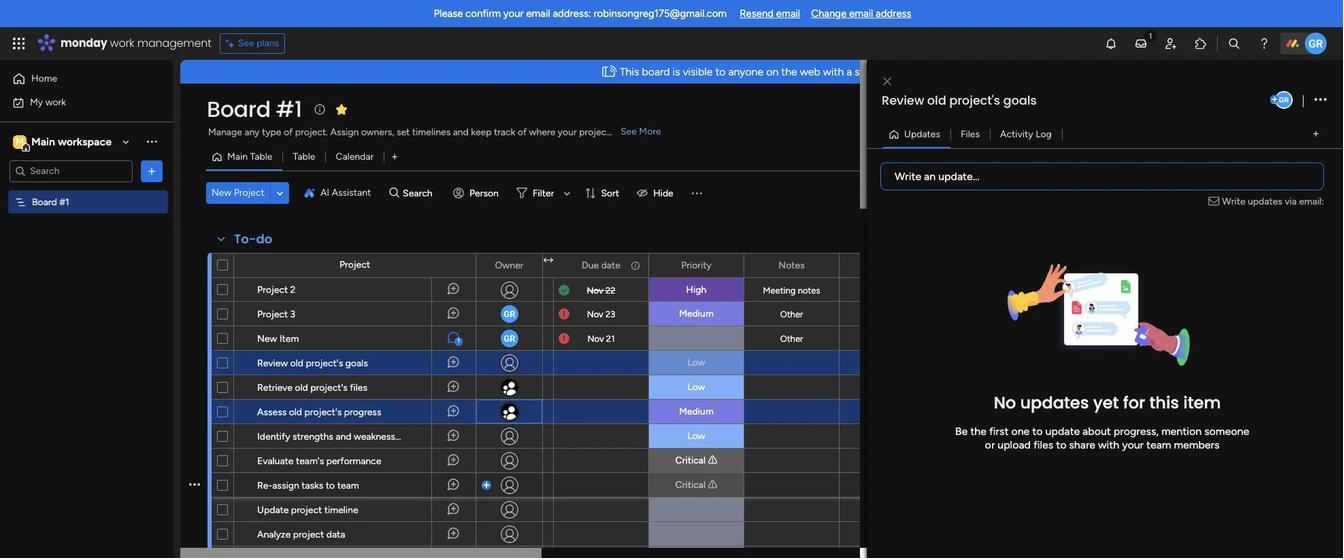 Task type: describe. For each thing, give the bounding box(es) containing it.
new item
[[257, 334, 299, 345]]

21
[[606, 334, 615, 344]]

robinsongreg175@gmail.com
[[594, 7, 727, 20]]

2 critical ⚠️️ from the top
[[676, 480, 718, 492]]

upload
[[998, 439, 1031, 452]]

owners,
[[361, 127, 394, 138]]

nov for nov 21
[[588, 334, 604, 344]]

envelope o image
[[1209, 194, 1223, 209]]

someone
[[1205, 425, 1250, 438]]

0 horizontal spatial the
[[782, 65, 798, 78]]

1 vertical spatial team
[[337, 481, 359, 492]]

help image
[[1258, 37, 1272, 50]]

#1 inside 'list box'
[[59, 196, 69, 208]]

sort button
[[580, 182, 628, 204]]

dapulse addbtn image
[[482, 482, 490, 490]]

2 medium from the top
[[680, 406, 714, 418]]

update project timeline
[[257, 505, 358, 517]]

new project
[[212, 187, 265, 199]]

weaknesses
[[354, 432, 405, 443]]

person button
[[448, 182, 507, 204]]

0 horizontal spatial and
[[336, 432, 352, 443]]

visible
[[683, 65, 713, 78]]

or
[[985, 439, 995, 452]]

write for write updates via email:
[[1223, 196, 1246, 207]]

the inside 'be the first one to update about progress, mention someone or upload files to share with your team members'
[[971, 425, 987, 438]]

my work button
[[8, 92, 146, 113]]

1 vertical spatial goals
[[346, 358, 368, 370]]

priority
[[682, 260, 712, 271]]

retrieve old project's files
[[257, 383, 368, 394]]

0 horizontal spatial with
[[824, 65, 844, 78]]

greg robinson image
[[1306, 33, 1327, 54]]

arrow down image
[[559, 185, 576, 202]]

22
[[606, 286, 616, 296]]

shareable
[[855, 65, 901, 78]]

0 vertical spatial board
[[207, 94, 271, 125]]

where
[[529, 127, 556, 138]]

timeline
[[325, 505, 358, 517]]

activity
[[1001, 128, 1034, 140]]

nov 23
[[587, 309, 616, 320]]

email for resend email
[[777, 7, 801, 20]]

nov for nov 22
[[587, 286, 604, 296]]

add view image
[[1314, 129, 1319, 140]]

track
[[494, 127, 516, 138]]

home button
[[8, 68, 146, 90]]

1 of from the left
[[284, 127, 293, 138]]

change email address link
[[812, 7, 912, 20]]

monday
[[61, 35, 107, 51]]

evaluate
[[257, 456, 294, 468]]

Due date field
[[579, 258, 624, 273]]

1 vertical spatial your
[[558, 127, 577, 138]]

log
[[1036, 128, 1052, 140]]

menu image
[[690, 187, 704, 200]]

is
[[673, 65, 680, 78]]

activity log
[[1001, 128, 1052, 140]]

updates
[[905, 128, 941, 140]]

about
[[1083, 425, 1112, 438]]

filter button
[[511, 182, 576, 204]]

v2 search image
[[390, 186, 400, 201]]

0 vertical spatial files
[[350, 383, 368, 394]]

main table button
[[206, 146, 283, 168]]

to right tasks
[[326, 481, 335, 492]]

be
[[956, 425, 968, 438]]

project 3
[[257, 309, 296, 321]]

board #1 list box
[[0, 188, 174, 398]]

anyone
[[729, 65, 764, 78]]

To-do field
[[231, 231, 276, 248]]

link
[[904, 65, 920, 78]]

greg robinson image
[[1276, 91, 1293, 109]]

team's
[[296, 456, 324, 468]]

high
[[687, 285, 707, 296]]

board
[[642, 65, 670, 78]]

see for see more
[[621, 126, 637, 138]]

assign
[[330, 127, 359, 138]]

identify
[[257, 432, 290, 443]]

person
[[470, 188, 499, 199]]

search everything image
[[1228, 37, 1242, 50]]

Review old project's goals field
[[879, 92, 1268, 110]]

set
[[397, 127, 410, 138]]

v2 overdue deadline image for nov 21
[[559, 333, 570, 345]]

2
[[290, 285, 296, 296]]

workspace image
[[13, 134, 27, 149]]

new for new item
[[257, 334, 277, 345]]

project's up identify strengths and weaknesses
[[305, 407, 342, 419]]

apps image
[[1195, 37, 1208, 50]]

Priority field
[[678, 258, 715, 273]]

keep
[[471, 127, 492, 138]]

0 vertical spatial project
[[579, 127, 610, 138]]

other for new item
[[781, 334, 804, 344]]

project 2
[[257, 285, 296, 296]]

select product image
[[12, 37, 26, 50]]

1
[[457, 338, 460, 346]]

monday work management
[[61, 35, 212, 51]]

date
[[602, 260, 621, 271]]

due date
[[582, 260, 621, 271]]

data
[[327, 530, 345, 541]]

main for main table
[[227, 151, 248, 163]]

update
[[257, 505, 289, 517]]

show board description image
[[312, 103, 328, 116]]

performance
[[327, 456, 381, 468]]

3 low from the top
[[688, 431, 706, 442]]

team inside 'be the first one to update about progress, mention someone or upload files to share with your team members'
[[1147, 439, 1172, 452]]

my work
[[30, 96, 66, 108]]

m
[[16, 136, 24, 147]]

strengths
[[293, 432, 333, 443]]

1 button
[[432, 327, 476, 351]]

goals inside field
[[1004, 92, 1037, 109]]

identify strengths and weaknesses
[[257, 432, 405, 443]]

evaluate team's performance
[[257, 456, 381, 468]]

2 of from the left
[[518, 127, 527, 138]]

to-do
[[234, 231, 273, 248]]

write for write an update...
[[895, 170, 922, 183]]

ai logo image
[[304, 188, 315, 199]]

address
[[876, 7, 912, 20]]

main for main workspace
[[31, 135, 55, 148]]

0 vertical spatial and
[[453, 127, 469, 138]]

old inside review old project's goals field
[[928, 92, 947, 109]]

write updates via email:
[[1223, 196, 1325, 207]]

files button
[[951, 124, 991, 145]]

meeting
[[763, 286, 796, 296]]

home
[[31, 73, 57, 84]]

1 ⚠️️ from the top
[[708, 455, 718, 467]]

share
[[1070, 439, 1096, 452]]

Board #1 field
[[204, 94, 305, 125]]

more
[[639, 126, 661, 138]]

to right one
[[1033, 425, 1043, 438]]

dapulse addbtn image
[[1271, 95, 1280, 104]]

sort
[[601, 188, 620, 199]]

first
[[990, 425, 1009, 438]]

board inside 'list box'
[[32, 196, 57, 208]]

notifications image
[[1105, 37, 1118, 50]]

see plans
[[238, 37, 279, 49]]

one
[[1012, 425, 1030, 438]]



Task type: locate. For each thing, give the bounding box(es) containing it.
board #1 inside 'list box'
[[32, 196, 69, 208]]

progress
[[344, 407, 382, 419]]

nov for nov 23
[[587, 309, 604, 320]]

1 vertical spatial ⚠️️
[[708, 480, 718, 492]]

critical
[[676, 455, 706, 467], [676, 480, 706, 492]]

your right confirm
[[504, 7, 524, 20]]

1 table from the left
[[250, 151, 273, 163]]

0 horizontal spatial review old project's goals
[[257, 358, 368, 370]]

0 vertical spatial goals
[[1004, 92, 1037, 109]]

0 vertical spatial with
[[824, 65, 844, 78]]

updates left via
[[1249, 196, 1283, 207]]

files up progress
[[350, 383, 368, 394]]

your
[[504, 7, 524, 20], [558, 127, 577, 138], [1123, 439, 1144, 452]]

project for project
[[340, 259, 370, 271]]

updates for write
[[1249, 196, 1283, 207]]

project down update project timeline
[[293, 530, 324, 541]]

and up performance
[[336, 432, 352, 443]]

0 vertical spatial your
[[504, 7, 524, 20]]

resend email link
[[740, 7, 801, 20]]

0 horizontal spatial table
[[250, 151, 273, 163]]

0 horizontal spatial updates
[[1021, 392, 1090, 414]]

1 horizontal spatial with
[[1099, 439, 1120, 452]]

⚠️️
[[708, 455, 718, 467], [708, 480, 718, 492]]

1 image
[[1145, 28, 1157, 43]]

with
[[824, 65, 844, 78], [1099, 439, 1120, 452]]

1 horizontal spatial updates
[[1249, 196, 1283, 207]]

2 critical from the top
[[676, 480, 706, 492]]

main inside button
[[227, 151, 248, 163]]

Search field
[[400, 184, 440, 203]]

owner
[[495, 260, 524, 271]]

review down close "icon"
[[882, 92, 925, 109]]

project inside button
[[234, 187, 265, 199]]

of right "track"
[[518, 127, 527, 138]]

project down the re-assign tasks to team
[[291, 505, 322, 517]]

0 vertical spatial team
[[1147, 439, 1172, 452]]

1 horizontal spatial the
[[971, 425, 987, 438]]

1 vertical spatial project
[[291, 505, 322, 517]]

1 horizontal spatial files
[[1034, 439, 1054, 452]]

1 email from the left
[[526, 7, 551, 20]]

with left a
[[824, 65, 844, 78]]

nov 21
[[588, 334, 615, 344]]

1 other from the top
[[781, 310, 804, 320]]

work right monday on the top left of page
[[110, 35, 134, 51]]

calendar
[[336, 151, 374, 163]]

1 vertical spatial new
[[257, 334, 277, 345]]

0 vertical spatial critical ⚠️️
[[676, 455, 718, 467]]

0 vertical spatial critical
[[676, 455, 706, 467]]

updates for no
[[1021, 392, 1090, 414]]

0 vertical spatial new
[[212, 187, 232, 199]]

new left item
[[257, 334, 277, 345]]

0 vertical spatial other
[[781, 310, 804, 320]]

assistant
[[332, 187, 371, 199]]

a
[[847, 65, 852, 78]]

0 vertical spatial ⚠️️
[[708, 455, 718, 467]]

workspace options image
[[145, 135, 159, 149]]

1 horizontal spatial and
[[453, 127, 469, 138]]

3
[[290, 309, 296, 321]]

v2 expand column image
[[544, 255, 553, 267]]

resend
[[740, 7, 774, 20]]

0 horizontal spatial board #1
[[32, 196, 69, 208]]

management
[[137, 35, 212, 51]]

type
[[262, 127, 281, 138]]

tasks
[[302, 481, 324, 492]]

0 vertical spatial work
[[110, 35, 134, 51]]

1 vertical spatial review
[[257, 358, 288, 370]]

close image
[[884, 77, 892, 87]]

board #1 down 'search in workspace' field
[[32, 196, 69, 208]]

v2 overdue deadline image for nov 23
[[559, 308, 570, 321]]

goals
[[1004, 92, 1037, 109], [346, 358, 368, 370]]

updates button
[[884, 124, 951, 145]]

add view image
[[392, 152, 398, 162]]

1 horizontal spatial table
[[293, 151, 315, 163]]

1 vertical spatial with
[[1099, 439, 1120, 452]]

1 horizontal spatial board
[[207, 94, 271, 125]]

23
[[606, 309, 616, 320]]

change email address
[[812, 7, 912, 20]]

2 low from the top
[[688, 382, 706, 393]]

write left an
[[895, 170, 922, 183]]

1 horizontal spatial see
[[621, 126, 637, 138]]

Search in workspace field
[[29, 163, 114, 179]]

any
[[245, 127, 260, 138]]

1 vertical spatial board #1
[[32, 196, 69, 208]]

goals up progress
[[346, 358, 368, 370]]

project left stands. at the left of page
[[579, 127, 610, 138]]

project's inside review old project's goals field
[[950, 92, 1001, 109]]

updates
[[1249, 196, 1283, 207], [1021, 392, 1090, 414]]

work inside button
[[45, 96, 66, 108]]

invite members image
[[1165, 37, 1178, 50]]

1 vertical spatial see
[[621, 126, 637, 138]]

1 horizontal spatial write
[[1223, 196, 1246, 207]]

plans
[[257, 37, 279, 49]]

files
[[350, 383, 368, 394], [1034, 439, 1054, 452]]

table down project.
[[293, 151, 315, 163]]

filter
[[533, 188, 554, 199]]

1 vertical spatial critical ⚠️️
[[676, 480, 718, 492]]

1 horizontal spatial review old project's goals
[[882, 92, 1037, 109]]

1 horizontal spatial main
[[227, 151, 248, 163]]

0 horizontal spatial #1
[[59, 196, 69, 208]]

options image
[[145, 164, 159, 178]]

1 horizontal spatial team
[[1147, 439, 1172, 452]]

old down item
[[290, 358, 304, 370]]

2 vertical spatial nov
[[588, 334, 604, 344]]

0 vertical spatial review old project's goals
[[882, 92, 1037, 109]]

nov left 21
[[588, 334, 604, 344]]

column information image
[[630, 260, 641, 271]]

your down progress,
[[1123, 439, 1144, 452]]

update
[[1046, 425, 1080, 438]]

0 horizontal spatial board
[[32, 196, 57, 208]]

0 horizontal spatial team
[[337, 481, 359, 492]]

files
[[961, 128, 980, 140]]

project's up 'retrieve old project's files'
[[306, 358, 343, 370]]

old up updates
[[928, 92, 947, 109]]

0 vertical spatial write
[[895, 170, 922, 183]]

team down progress,
[[1147, 439, 1172, 452]]

retrieve
[[257, 383, 293, 394]]

main inside workspace selection "element"
[[31, 135, 55, 148]]

write left via
[[1223, 196, 1246, 207]]

0 horizontal spatial write
[[895, 170, 922, 183]]

1 vertical spatial #1
[[59, 196, 69, 208]]

0 horizontal spatial work
[[45, 96, 66, 108]]

v2 overdue deadline image
[[559, 308, 570, 321], [559, 333, 570, 345]]

1 vertical spatial main
[[227, 151, 248, 163]]

new inside button
[[212, 187, 232, 199]]

write
[[895, 170, 922, 183], [1223, 196, 1246, 207]]

start conversation image
[[432, 547, 476, 559]]

board
[[207, 94, 271, 125], [32, 196, 57, 208]]

calendar button
[[326, 146, 384, 168]]

inbox image
[[1135, 37, 1148, 50]]

table down any
[[250, 151, 273, 163]]

with inside 'be the first one to update about progress, mention someone or upload files to share with your team members'
[[1099, 439, 1120, 452]]

nov 22
[[587, 286, 616, 296]]

new down main table button
[[212, 187, 232, 199]]

1 vertical spatial low
[[688, 382, 706, 393]]

animation image
[[598, 61, 620, 83]]

v2 overdue deadline image left nov 21
[[559, 333, 570, 345]]

0 vertical spatial low
[[688, 357, 706, 369]]

project's up assess old project's progress
[[311, 383, 348, 394]]

email for change email address
[[850, 7, 874, 20]]

Notes field
[[776, 258, 809, 273]]

options image
[[1315, 91, 1327, 109]]

2 horizontal spatial email
[[850, 7, 874, 20]]

analyze project data
[[257, 530, 345, 541]]

1 vertical spatial review old project's goals
[[257, 358, 368, 370]]

email:
[[1300, 196, 1325, 207]]

main down manage
[[227, 151, 248, 163]]

main workspace
[[31, 135, 112, 148]]

#1 down 'search in workspace' field
[[59, 196, 69, 208]]

meeting notes
[[763, 286, 821, 296]]

ai
[[321, 187, 330, 199]]

project for data
[[293, 530, 324, 541]]

review old project's goals up 'retrieve old project's files'
[[257, 358, 368, 370]]

0 vertical spatial medium
[[680, 308, 714, 320]]

1 vertical spatial and
[[336, 432, 352, 443]]

Owner field
[[492, 258, 527, 273]]

the right on
[[782, 65, 798, 78]]

0 vertical spatial main
[[31, 135, 55, 148]]

0 horizontal spatial new
[[212, 187, 232, 199]]

1 v2 overdue deadline image from the top
[[559, 308, 570, 321]]

board down 'search in workspace' field
[[32, 196, 57, 208]]

0 horizontal spatial see
[[238, 37, 254, 49]]

email right change
[[850, 7, 874, 20]]

goals up activity in the top right of the page
[[1004, 92, 1037, 109]]

1 horizontal spatial #1
[[276, 94, 302, 125]]

1 critical ⚠️️ from the top
[[676, 455, 718, 467]]

2 table from the left
[[293, 151, 315, 163]]

nov left "23"
[[587, 309, 604, 320]]

with down about
[[1099, 439, 1120, 452]]

address:
[[553, 7, 591, 20]]

due
[[582, 260, 599, 271]]

0 vertical spatial review
[[882, 92, 925, 109]]

2 vertical spatial low
[[688, 431, 706, 442]]

review inside field
[[882, 92, 925, 109]]

v2 ellipsis image
[[189, 543, 200, 559]]

1 vertical spatial critical
[[676, 480, 706, 492]]

1 vertical spatial medium
[[680, 406, 714, 418]]

old right assess on the left bottom
[[289, 407, 302, 419]]

the right be
[[971, 425, 987, 438]]

2 v2 overdue deadline image from the top
[[559, 333, 570, 345]]

angle down image
[[277, 188, 283, 198]]

work for monday
[[110, 35, 134, 51]]

1 vertical spatial work
[[45, 96, 66, 108]]

1 vertical spatial nov
[[587, 309, 604, 320]]

1 vertical spatial files
[[1034, 439, 1054, 452]]

manage
[[208, 127, 242, 138]]

old right the retrieve
[[295, 383, 308, 394]]

of right type
[[284, 127, 293, 138]]

project for project 2
[[257, 285, 288, 296]]

0 vertical spatial updates
[[1249, 196, 1283, 207]]

on
[[767, 65, 779, 78]]

see left more
[[621, 126, 637, 138]]

1 vertical spatial v2 overdue deadline image
[[559, 333, 570, 345]]

1 medium from the top
[[680, 308, 714, 320]]

assess old project's progress
[[257, 407, 382, 419]]

0 vertical spatial nov
[[587, 286, 604, 296]]

progress,
[[1114, 425, 1159, 438]]

web
[[800, 65, 821, 78]]

updates up update
[[1021, 392, 1090, 414]]

this
[[620, 65, 640, 78]]

stands.
[[613, 127, 643, 138]]

1 low from the top
[[688, 357, 706, 369]]

2 other from the top
[[781, 334, 804, 344]]

0 horizontal spatial files
[[350, 383, 368, 394]]

board up any
[[207, 94, 271, 125]]

work for my
[[45, 96, 66, 108]]

1 vertical spatial board
[[32, 196, 57, 208]]

write inside button
[[895, 170, 922, 183]]

2 vertical spatial project
[[293, 530, 324, 541]]

1 vertical spatial other
[[781, 334, 804, 344]]

2 ⚠️️ from the top
[[708, 480, 718, 492]]

see left plans
[[238, 37, 254, 49]]

0 vertical spatial see
[[238, 37, 254, 49]]

1 vertical spatial updates
[[1021, 392, 1090, 414]]

1 vertical spatial write
[[1223, 196, 1246, 207]]

work right my
[[45, 96, 66, 108]]

1 horizontal spatial your
[[558, 127, 577, 138]]

2 vertical spatial your
[[1123, 439, 1144, 452]]

v2 overdue deadline image down the v2 done deadline image
[[559, 308, 570, 321]]

see for see plans
[[238, 37, 254, 49]]

see plans button
[[220, 33, 285, 54]]

v2 done deadline image
[[559, 284, 570, 297]]

do
[[256, 231, 273, 248]]

0 horizontal spatial review
[[257, 358, 288, 370]]

hide
[[654, 188, 674, 199]]

this
[[1150, 392, 1180, 414]]

medium
[[680, 308, 714, 320], [680, 406, 714, 418]]

2 horizontal spatial your
[[1123, 439, 1144, 452]]

old
[[928, 92, 947, 109], [290, 358, 304, 370], [295, 383, 308, 394], [289, 407, 302, 419]]

1 vertical spatial the
[[971, 425, 987, 438]]

option
[[0, 190, 174, 193]]

files down update
[[1034, 439, 1054, 452]]

0 vertical spatial #1
[[276, 94, 302, 125]]

0 horizontal spatial your
[[504, 7, 524, 20]]

board #1
[[207, 94, 302, 125], [32, 196, 69, 208]]

1 horizontal spatial of
[[518, 127, 527, 138]]

1 critical from the top
[[676, 455, 706, 467]]

email left address: in the left of the page
[[526, 7, 551, 20]]

main right 'workspace' icon
[[31, 135, 55, 148]]

1 horizontal spatial work
[[110, 35, 134, 51]]

2 email from the left
[[777, 7, 801, 20]]

to down update
[[1057, 439, 1067, 452]]

0 horizontal spatial of
[[284, 127, 293, 138]]

your inside 'be the first one to update about progress, mention someone or upload files to share with your team members'
[[1123, 439, 1144, 452]]

email right resend
[[777, 7, 801, 20]]

0 horizontal spatial email
[[526, 7, 551, 20]]

workspace selection element
[[13, 134, 114, 151]]

project for project 3
[[257, 309, 288, 321]]

review old project's goals up files
[[882, 92, 1037, 109]]

0 horizontal spatial goals
[[346, 358, 368, 370]]

1 horizontal spatial new
[[257, 334, 277, 345]]

via
[[1285, 196, 1298, 207]]

1 horizontal spatial board #1
[[207, 94, 302, 125]]

team down performance
[[337, 481, 359, 492]]

nov
[[587, 286, 604, 296], [587, 309, 604, 320], [588, 334, 604, 344]]

see inside button
[[238, 37, 254, 49]]

dapulse drag 2 image
[[869, 294, 874, 310]]

see more
[[621, 126, 661, 138]]

1 horizontal spatial goals
[[1004, 92, 1037, 109]]

remove from favorites image
[[335, 102, 348, 116]]

0 vertical spatial v2 overdue deadline image
[[559, 308, 570, 321]]

review old project's goals inside field
[[882, 92, 1037, 109]]

the
[[782, 65, 798, 78], [971, 425, 987, 438]]

3 email from the left
[[850, 7, 874, 20]]

review up the retrieve
[[257, 358, 288, 370]]

ai assistant
[[321, 187, 371, 199]]

please confirm your email address: robinsongreg175@gmail.com
[[434, 7, 727, 20]]

project for timeline
[[291, 505, 322, 517]]

your right where
[[558, 127, 577, 138]]

workspace
[[58, 135, 112, 148]]

project.
[[295, 127, 328, 138]]

update...
[[939, 170, 980, 183]]

and left keep
[[453, 127, 469, 138]]

#1 up type
[[276, 94, 302, 125]]

1 horizontal spatial email
[[777, 7, 801, 20]]

project's up files
[[950, 92, 1001, 109]]

nov left 22
[[587, 286, 604, 296]]

0 vertical spatial the
[[782, 65, 798, 78]]

project's
[[950, 92, 1001, 109], [306, 358, 343, 370], [311, 383, 348, 394], [305, 407, 342, 419]]

to right visible
[[716, 65, 726, 78]]

members
[[1175, 439, 1220, 452]]

new for new project
[[212, 187, 232, 199]]

review old project's goals
[[882, 92, 1037, 109], [257, 358, 368, 370]]

main table
[[227, 151, 273, 163]]

manage any type of project. assign owners, set timelines and keep track of where your project stands.
[[208, 127, 643, 138]]

work
[[110, 35, 134, 51], [45, 96, 66, 108]]

0 vertical spatial board #1
[[207, 94, 302, 125]]

item
[[1184, 392, 1221, 414]]

other for project 3
[[781, 310, 804, 320]]

board #1 up any
[[207, 94, 302, 125]]

files inside 'be the first one to update about progress, mention someone or upload files to share with your team members'
[[1034, 439, 1054, 452]]



Task type: vqa. For each thing, say whether or not it's contained in the screenshot.
activity log
yes



